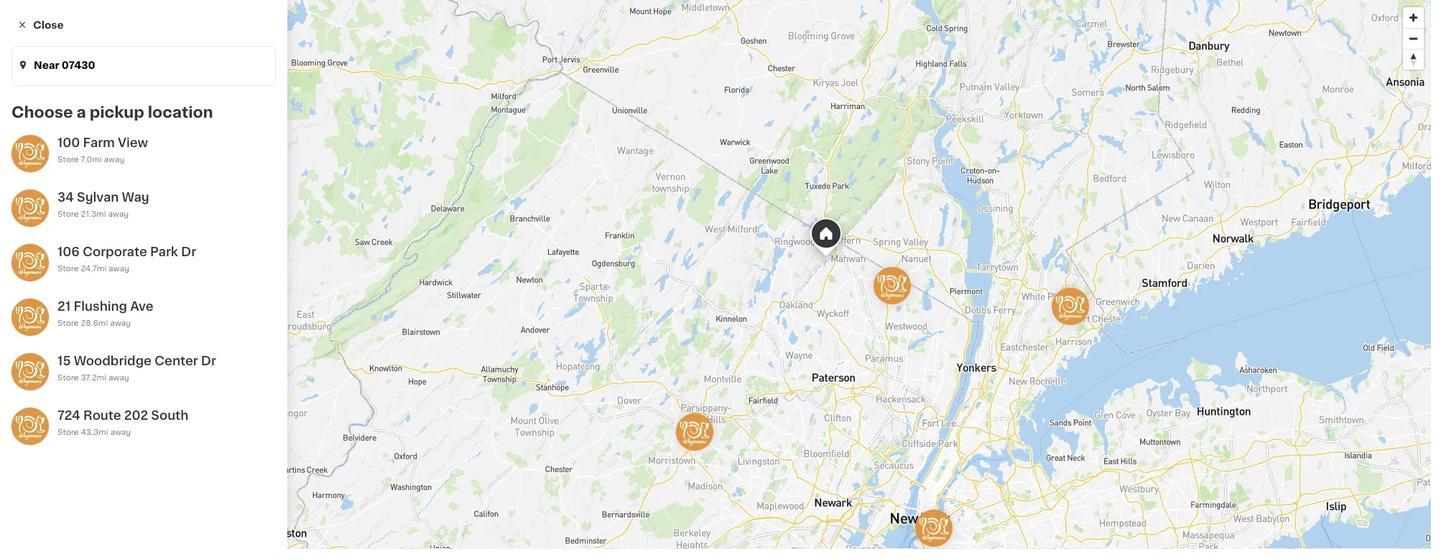 Task type: vqa. For each thing, say whether or not it's contained in the screenshot.
bottommost pickup
yes



Task type: describe. For each thing, give the bounding box(es) containing it.
buy
[[40, 310, 61, 320]]

24.7mi
[[81, 265, 107, 273]]

higher than in-store prices link
[[33, 208, 151, 220]]

away inside 724 route 202 south store 43.3mi away
[[110, 429, 131, 437]]

pickup at 100 farm view
[[1065, 74, 1200, 84]]

your lists
[[227, 129, 328, 150]]

credit
[[634, 20, 671, 32]]

5%
[[611, 20, 631, 32]]

15
[[58, 355, 71, 368]]

back
[[674, 20, 705, 32]]

28.6mi
[[81, 320, 108, 327]]

34 sylvan way store 21.3mi away
[[58, 192, 149, 218]]

&
[[48, 444, 56, 454]]

will
[[805, 364, 821, 375]]

add shoppers club to save
[[32, 239, 142, 247]]

ready by 6:30pm
[[1240, 74, 1338, 84]]

park
[[150, 246, 178, 258]]

list
[[828, 396, 847, 408]]

prices
[[116, 210, 142, 218]]

724
[[58, 410, 80, 422]]

a for choose
[[77, 105, 86, 120]]

shop
[[40, 281, 67, 291]]

create for create new
[[1288, 133, 1332, 145]]

higher than in-store prices
[[33, 210, 142, 218]]

106 corporate park dr store 24.7mi away
[[58, 246, 196, 273]]

eggs
[[59, 444, 84, 454]]

100% satisfaction guarantee button
[[22, 220, 161, 234]]

earn
[[580, 20, 608, 32]]

724 route 202 south store 43.3mi away
[[58, 410, 189, 437]]

south
[[151, 410, 189, 422]]

away inside the 21 flushing ave store 28.6mi away
[[110, 320, 131, 327]]

create new button
[[1258, 119, 1392, 160]]

here.
[[872, 364, 897, 375]]

farm inside popup button
[[1142, 74, 1170, 84]]

map region
[[288, 0, 1432, 550]]

earn 5% credit back on every eligible pickup order!
[[580, 20, 898, 32]]

create
[[770, 364, 802, 375]]

route
[[83, 410, 121, 422]]

every
[[727, 20, 762, 32]]

create a list link
[[772, 394, 847, 410]]

buy it again link
[[9, 300, 175, 329]]

be
[[824, 364, 837, 375]]

farm inside the 100 farm view store 7.0mi away
[[83, 137, 115, 149]]

order!
[[860, 20, 898, 32]]

club
[[92, 239, 111, 247]]

100 farm view store 7.0mi away
[[58, 137, 148, 164]]

ready by 6:30pm link
[[1217, 70, 1338, 88]]

save
[[123, 239, 142, 247]]

corporate
[[83, 246, 147, 258]]

create new
[[1288, 133, 1362, 145]]

than
[[62, 210, 81, 218]]

34
[[58, 192, 74, 204]]

zoom in image
[[1404, 7, 1425, 28]]

try
[[950, 21, 966, 31]]

choose
[[12, 105, 73, 120]]

store inside 34 sylvan way store 21.3mi away
[[58, 210, 79, 218]]

by for created
[[335, 169, 348, 179]]

new
[[1335, 133, 1362, 145]]

shop link
[[9, 272, 175, 300]]

100%
[[37, 225, 59, 233]]

dairy
[[17, 444, 45, 454]]

wegmans link
[[60, 125, 123, 206]]

woodbridge
[[74, 355, 152, 368]]

instacart logo image
[[49, 70, 135, 88]]

location
[[148, 105, 213, 120]]

21.3mi
[[81, 210, 106, 218]]

higher
[[33, 210, 60, 218]]

zoom out image
[[1404, 29, 1425, 49]]

to
[[113, 239, 122, 247]]

21
[[58, 301, 71, 313]]

07430
[[62, 60, 95, 70]]

close button
[[12, 12, 69, 40]]

pickup locations list region
[[0, 0, 288, 550]]

pickup for pickup at 100 farm view
[[1065, 74, 1103, 84]]

37.2mi
[[81, 374, 106, 382]]

your
[[227, 129, 277, 150]]

dairy & eggs
[[17, 444, 84, 454]]

21 flushing ave store 28.6mi away
[[58, 301, 154, 327]]

dr for 15 woodbridge center dr
[[201, 355, 216, 368]]

produce link
[[9, 408, 175, 436]]

you
[[748, 364, 767, 375]]

recipes
[[17, 390, 59, 400]]

create for create a list
[[772, 396, 815, 408]]

shoppers
[[51, 239, 90, 247]]

1 horizontal spatial pickup
[[814, 20, 857, 32]]

free
[[969, 21, 990, 31]]

guarantee
[[111, 225, 152, 233]]

100 inside the 100 farm view store 7.0mi away
[[58, 137, 80, 149]]



Task type: locate. For each thing, give the bounding box(es) containing it.
lists up will
[[795, 348, 821, 360]]

100 right at
[[1120, 74, 1140, 84]]

no lists yet lists you create will be saved here.
[[722, 348, 897, 375]]

pickup button
[[940, 65, 1025, 93]]

store down 21
[[58, 320, 79, 327]]

1 vertical spatial dr
[[201, 355, 216, 368]]

view down choose a pickup location
[[118, 137, 148, 149]]

1 horizontal spatial lists
[[722, 364, 746, 375]]

0 vertical spatial lists
[[282, 129, 328, 150]]

view inside the 100 farm view store 7.0mi away
[[118, 137, 148, 149]]

1 horizontal spatial farm
[[1142, 74, 1170, 84]]

by
[[1278, 74, 1293, 84], [335, 169, 348, 179]]

ready
[[1240, 74, 1276, 84]]

add
[[32, 239, 49, 247]]

6:30pm
[[1295, 74, 1338, 84]]

1 horizontal spatial 100
[[1120, 74, 1140, 84]]

reset bearing to north image
[[1404, 50, 1425, 70]]

pickup down free
[[976, 74, 1012, 84]]

near 07430
[[34, 60, 95, 70]]

create down the create
[[772, 396, 815, 408]]

1 vertical spatial 100
[[58, 137, 80, 149]]

5 store from the top
[[58, 374, 79, 382]]

sylvan
[[77, 192, 119, 204]]

wegmans logo image
[[60, 125, 123, 188], [12, 135, 49, 173], [12, 190, 49, 227], [12, 244, 49, 282], [874, 267, 911, 305], [1052, 288, 1090, 326], [12, 299, 49, 336], [12, 354, 49, 391], [12, 408, 49, 446], [676, 414, 714, 451], [916, 510, 953, 548]]

saved
[[839, 364, 869, 375]]

6 store from the top
[[58, 429, 79, 437]]

15 woodbridge center dr store 37.2mi away
[[58, 355, 216, 382]]

0 horizontal spatial view
[[118, 137, 148, 149]]

away inside 34 sylvan way store 21.3mi away
[[108, 210, 129, 218]]

no
[[774, 348, 792, 360]]

1 vertical spatial a
[[818, 396, 825, 408]]

store left 7.0mi
[[58, 156, 79, 164]]

43.3mi
[[81, 429, 108, 437]]

pickup inside popup button
[[1065, 74, 1103, 84]]

store down 106
[[58, 265, 79, 273]]

create left new
[[1288, 133, 1332, 145]]

0 horizontal spatial farm
[[83, 137, 115, 149]]

0 vertical spatial a
[[77, 105, 86, 120]]

0 horizontal spatial dr
[[181, 246, 196, 258]]

106
[[58, 246, 80, 258]]

a down instacart logo
[[77, 105, 86, 120]]

1 vertical spatial by
[[335, 169, 348, 179]]

by for ready
[[1278, 74, 1293, 84]]

dr for 106 corporate park dr
[[181, 246, 196, 258]]

dr inside 15 woodbridge center dr store 37.2mi away
[[201, 355, 216, 368]]

lists left you
[[722, 364, 746, 375]]

1 vertical spatial create
[[772, 396, 815, 408]]

flushing
[[74, 301, 127, 313]]

create inside create new button
[[1288, 133, 1332, 145]]

add shoppers club to save link
[[32, 237, 151, 249]]

yet
[[824, 348, 845, 360]]

0 vertical spatial by
[[1278, 74, 1293, 84]]

0 horizontal spatial lists
[[282, 129, 328, 150]]

by right ready
[[1278, 74, 1293, 84]]

202
[[124, 410, 148, 422]]

0 horizontal spatial 100
[[58, 137, 80, 149]]

lists up the created
[[282, 129, 328, 150]]

0 vertical spatial create
[[1288, 133, 1332, 145]]

away inside the 100 farm view store 7.0mi away
[[104, 156, 125, 164]]

1 vertical spatial farm
[[83, 137, 115, 149]]

dairy & eggs link
[[9, 436, 175, 463]]

away down corporate
[[109, 265, 129, 273]]

0 horizontal spatial pickup
[[976, 74, 1012, 84]]

created by me
[[290, 169, 367, 179]]

100 down 'choose' at the left top
[[58, 137, 80, 149]]

store down 724
[[58, 429, 79, 437]]

100
[[1120, 74, 1140, 84], [58, 137, 80, 149]]

eligible
[[765, 20, 811, 32]]

view left ready
[[1173, 74, 1200, 84]]

try free
[[950, 21, 990, 31]]

lists
[[282, 129, 328, 150], [795, 348, 821, 360]]

pickup
[[1065, 74, 1103, 84], [976, 74, 1012, 84]]

again
[[73, 310, 101, 320]]

on
[[708, 20, 724, 32]]

store inside the 100 farm view store 7.0mi away
[[58, 156, 79, 164]]

lists for your
[[282, 129, 328, 150]]

0 horizontal spatial pickup
[[90, 105, 144, 120]]

away down woodbridge
[[108, 374, 129, 382]]

view inside popup button
[[1173, 74, 1200, 84]]

4 store from the top
[[58, 320, 79, 327]]

way
[[122, 192, 149, 204]]

lists
[[40, 339, 65, 349], [722, 364, 746, 375]]

1 horizontal spatial pickup
[[1065, 74, 1103, 84]]

pickup inside region
[[90, 105, 144, 120]]

None search field
[[206, 59, 809, 99]]

1 horizontal spatial lists
[[795, 348, 821, 360]]

0 vertical spatial view
[[1173, 74, 1200, 84]]

dr
[[181, 246, 196, 258], [201, 355, 216, 368]]

satisfaction
[[60, 225, 109, 233]]

dr right center
[[201, 355, 216, 368]]

away up guarantee
[[108, 210, 129, 218]]

produce
[[17, 417, 61, 427]]

0 horizontal spatial create
[[772, 396, 815, 408]]

1 horizontal spatial by
[[1278, 74, 1293, 84]]

lists up 15
[[40, 339, 65, 349]]

away right 7.0mi
[[104, 156, 125, 164]]

store inside the 21 flushing ave store 28.6mi away
[[58, 320, 79, 327]]

farm right at
[[1142, 74, 1170, 84]]

service type group
[[827, 65, 1025, 93]]

7.0mi
[[81, 156, 102, 164]]

away inside 15 woodbridge center dr store 37.2mi away
[[108, 374, 129, 382]]

pickup for pickup
[[976, 74, 1012, 84]]

choose a pickup location element
[[0, 127, 288, 454]]

store down 15
[[58, 374, 79, 382]]

created by me button
[[277, 162, 380, 185]]

2
[[1393, 74, 1399, 84]]

1 vertical spatial view
[[118, 137, 148, 149]]

in-
[[82, 210, 93, 218]]

create
[[1288, 133, 1332, 145], [772, 396, 815, 408]]

2 store from the top
[[58, 210, 79, 218]]

view
[[1173, 74, 1200, 84], [118, 137, 148, 149]]

ave
[[130, 301, 154, 313]]

3 store from the top
[[58, 265, 79, 273]]

created
[[290, 169, 333, 179]]

express icon image
[[425, 14, 569, 38]]

store inside 724 route 202 south store 43.3mi away
[[58, 429, 79, 437]]

create inside create a list link
[[772, 396, 815, 408]]

a left list
[[818, 396, 825, 408]]

100 inside popup button
[[1120, 74, 1140, 84]]

dr inside 106 corporate park dr store 24.7mi away
[[181, 246, 196, 258]]

at
[[1106, 74, 1117, 84]]

store
[[93, 210, 115, 218]]

0 vertical spatial farm
[[1142, 74, 1170, 84]]

lists inside no lists yet lists you create will be saved here.
[[795, 348, 821, 360]]

lists link
[[9, 329, 175, 358]]

center
[[155, 355, 198, 368]]

by inside button
[[335, 169, 348, 179]]

it
[[63, 310, 70, 320]]

a inside pickup locations list region
[[77, 105, 86, 120]]

1 vertical spatial pickup
[[90, 105, 144, 120]]

pickup left order!
[[814, 20, 857, 32]]

away
[[104, 156, 125, 164], [108, 210, 129, 218], [109, 265, 129, 273], [110, 320, 131, 327], [108, 374, 129, 382], [110, 429, 131, 437]]

pickup left at
[[1065, 74, 1103, 84]]

pickup up the 100 farm view store 7.0mi away
[[90, 105, 144, 120]]

pickup inside button
[[976, 74, 1012, 84]]

close
[[33, 20, 64, 30]]

recipes link
[[9, 381, 175, 408]]

near
[[34, 60, 59, 70]]

1 horizontal spatial view
[[1173, 74, 1200, 84]]

1 horizontal spatial create
[[1288, 133, 1332, 145]]

1 vertical spatial lists
[[722, 364, 746, 375]]

a for create
[[818, 396, 825, 408]]

0 horizontal spatial lists
[[40, 339, 65, 349]]

0 vertical spatial pickup
[[814, 20, 857, 32]]

create a list
[[772, 396, 847, 408]]

1 store from the top
[[58, 156, 79, 164]]

by left me
[[335, 169, 348, 179]]

0 vertical spatial dr
[[181, 246, 196, 258]]

store
[[58, 156, 79, 164], [58, 210, 79, 218], [58, 265, 79, 273], [58, 320, 79, 327], [58, 374, 79, 382], [58, 429, 79, 437]]

store inside 106 corporate park dr store 24.7mi away
[[58, 265, 79, 273]]

away down flushing
[[110, 320, 131, 327]]

1 horizontal spatial dr
[[201, 355, 216, 368]]

store inside 15 woodbridge center dr store 37.2mi away
[[58, 374, 79, 382]]

farm up 7.0mi
[[83, 137, 115, 149]]

2 button
[[1356, 62, 1415, 96]]

100% satisfaction guarantee
[[37, 225, 152, 233]]

pickup at 100 farm view button
[[1042, 59, 1200, 99]]

choose a pickup location
[[12, 105, 213, 120]]

away down 202
[[110, 429, 131, 437]]

away inside 106 corporate park dr store 24.7mi away
[[109, 265, 129, 273]]

buy it again
[[40, 310, 101, 320]]

store down 34
[[58, 210, 79, 218]]

a inside create a list link
[[818, 396, 825, 408]]

1 horizontal spatial a
[[818, 396, 825, 408]]

0 vertical spatial 100
[[1120, 74, 1140, 84]]

0 horizontal spatial a
[[77, 105, 86, 120]]

0 horizontal spatial by
[[335, 169, 348, 179]]

1 vertical spatial lists
[[795, 348, 821, 360]]

0 vertical spatial lists
[[40, 339, 65, 349]]

lists for no
[[795, 348, 821, 360]]

lists inside no lists yet lists you create will be saved here.
[[722, 364, 746, 375]]

dr right park
[[181, 246, 196, 258]]



